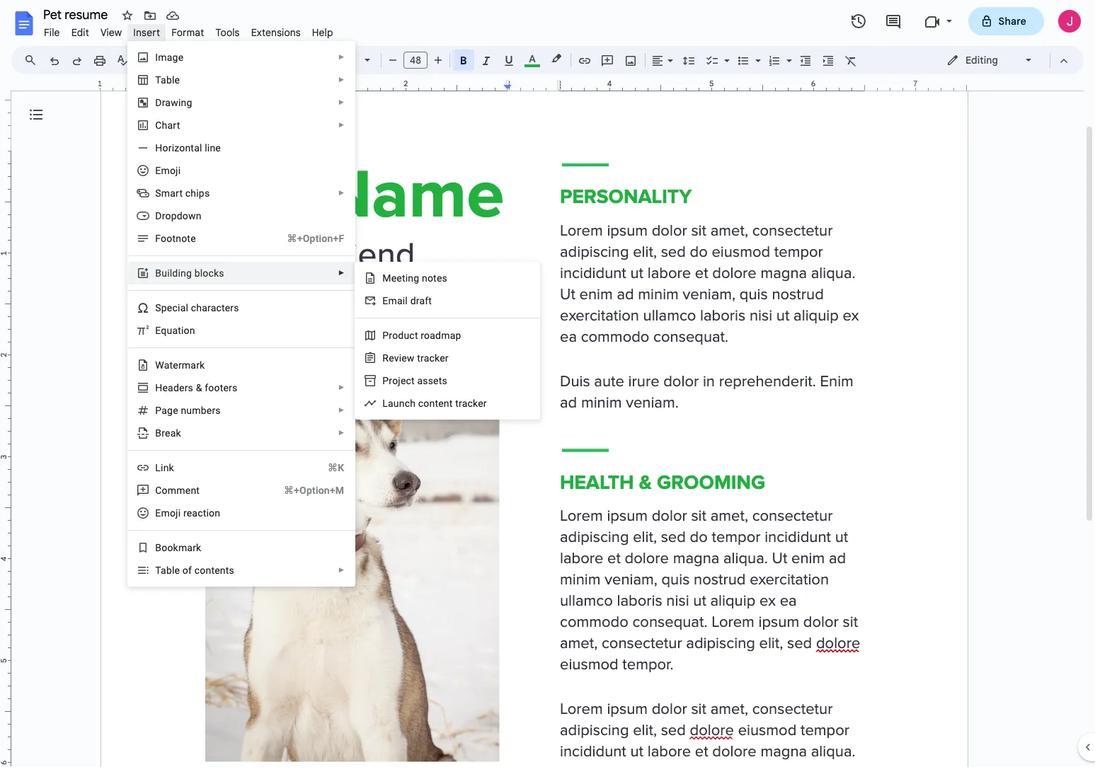 Task type: vqa. For each thing, say whether or not it's contained in the screenshot.


Task type: locate. For each thing, give the bounding box(es) containing it.
watermark j element
[[155, 360, 209, 371]]

format menu item
[[166, 24, 210, 41]]

0 vertical spatial content
[[418, 398, 453, 409]]

eaders
[[163, 382, 193, 394]]

emoji 7 element
[[155, 165, 185, 176]]

e
[[155, 325, 161, 336]]

r
[[168, 142, 172, 154]]

smart chips z element
[[155, 188, 214, 199]]

emoji down m
[[155, 508, 181, 519]]

8 ► from the top
[[338, 406, 345, 414]]

emoji
[[155, 165, 181, 176], [155, 508, 181, 519]]

co
[[155, 485, 168, 496]]

l
[[383, 398, 388, 409], [155, 462, 161, 474]]

spe
[[155, 302, 172, 314]]

characters
[[191, 302, 239, 314]]

tracker
[[417, 353, 449, 364], [455, 398, 487, 409]]

l down p
[[383, 398, 388, 409]]

1 horizontal spatial content
[[418, 398, 453, 409]]

0 horizontal spatial l
[[155, 462, 161, 474]]

footers
[[205, 382, 238, 394]]

menu bar containing file
[[38, 18, 339, 42]]

0 vertical spatial tracker
[[417, 353, 449, 364]]

►
[[338, 53, 345, 61], [338, 76, 345, 84], [338, 98, 345, 106], [338, 121, 345, 129], [338, 189, 345, 197], [338, 269, 345, 277], [338, 384, 345, 392], [338, 406, 345, 414], [338, 429, 345, 437], [338, 566, 345, 574]]

0 horizontal spatial content
[[195, 565, 229, 576]]

g
[[167, 405, 173, 416]]

1 emoji from the top
[[155, 165, 181, 176]]

menu bar
[[38, 18, 339, 42]]

b
[[155, 268, 162, 279], [155, 542, 162, 554]]

mode and view toolbar
[[936, 46, 1076, 74]]

l for ink
[[155, 462, 161, 474]]

co m ment
[[155, 485, 200, 496]]

⌘+option+f element
[[270, 232, 344, 246]]

file menu item
[[38, 24, 66, 41]]

1 b from the top
[[155, 268, 162, 279]]

align & indent image
[[650, 50, 666, 70]]

view
[[100, 26, 122, 39]]

tools
[[216, 26, 240, 39]]

content right of on the left of page
[[195, 565, 229, 576]]

m
[[383, 273, 391, 284]]

1 ► from the top
[[338, 53, 345, 61]]

content down assets
[[418, 398, 453, 409]]

7 ► from the top
[[338, 384, 345, 392]]

1 vertical spatial emoji
[[155, 508, 181, 519]]

c
[[172, 302, 178, 314]]

l for aunch
[[383, 398, 388, 409]]

edit
[[71, 26, 89, 39]]

p roject assets
[[383, 375, 447, 387]]

b up table at the bottom left
[[155, 542, 162, 554]]

ink
[[161, 462, 174, 474]]

0 vertical spatial emoji
[[155, 165, 181, 176]]

6 ► from the top
[[338, 269, 345, 277]]

n
[[176, 233, 181, 244]]

l up 'co'
[[155, 462, 161, 474]]

highlight color image
[[549, 50, 564, 67]]

0 vertical spatial l
[[383, 398, 388, 409]]

► for table of content s
[[338, 566, 345, 574]]

table t element
[[155, 74, 184, 86]]

r eview tracker
[[383, 353, 449, 364]]

headers & footers h element
[[155, 382, 242, 394]]

izontal
[[172, 142, 202, 154]]

h eaders & footers
[[155, 382, 238, 394]]

1 vertical spatial content
[[195, 565, 229, 576]]

menu containing i
[[123, 0, 356, 587]]

mage
[[158, 52, 184, 63]]

b u ilding blocks
[[155, 268, 224, 279]]

9 ► from the top
[[338, 429, 345, 437]]

emoji reaction 5 element
[[155, 508, 225, 519]]

brea
[[155, 428, 176, 439]]

roadmap
[[421, 330, 461, 341]]

i mage
[[155, 52, 184, 63]]

chart q element
[[155, 120, 184, 131]]

1 horizontal spatial l
[[383, 398, 388, 409]]

2 emoji from the top
[[155, 508, 181, 519]]

2 b from the top
[[155, 542, 162, 554]]

link l element
[[155, 462, 178, 474]]

special characters c element
[[155, 302, 243, 314]]

l ink
[[155, 462, 174, 474]]

ial
[[178, 302, 188, 314]]

duct
[[398, 330, 418, 341]]

0 vertical spatial b
[[155, 268, 162, 279]]

1 vertical spatial l
[[155, 462, 161, 474]]

horizontal line r element
[[155, 142, 225, 154]]

emoji up smart
[[155, 165, 181, 176]]

bookmark b element
[[155, 542, 206, 554]]

b left ilding
[[155, 268, 162, 279]]

pa g e numbers
[[155, 405, 221, 416]]

3 ► from the top
[[338, 98, 345, 106]]

pr
[[383, 330, 392, 341]]

0 horizontal spatial tracker
[[417, 353, 449, 364]]

table
[[155, 565, 180, 576]]

left margin image
[[101, 80, 206, 91]]

⌘k element
[[311, 461, 344, 475]]

1 vertical spatial b
[[155, 542, 162, 554]]

dropdown
[[155, 210, 202, 222]]

e quation
[[155, 325, 195, 336]]

eview
[[389, 353, 415, 364]]

email draft d element
[[383, 295, 436, 307]]

insert menu item
[[128, 24, 166, 41]]

spe c ial characters
[[155, 302, 239, 314]]

file
[[44, 26, 60, 39]]

⌘+option+m
[[284, 485, 344, 496]]

footnote n element
[[155, 233, 200, 244]]

⌘+option+m element
[[267, 484, 344, 498]]

menu
[[123, 0, 356, 587], [327, 179, 540, 768]]

menu containing m
[[327, 179, 540, 768]]

application
[[0, 0, 1095, 768]]

m
[[168, 485, 177, 496]]

o
[[392, 330, 398, 341]]

Star checkbox
[[118, 6, 137, 25]]

insert
[[133, 26, 160, 39]]

r
[[383, 353, 389, 364]]

drawing d element
[[155, 97, 196, 108]]

insert image image
[[623, 50, 639, 70]]

eeting
[[391, 273, 419, 284]]

► for i mage
[[338, 53, 345, 61]]

review tracker r element
[[383, 353, 453, 364]]

project assets p element
[[383, 375, 452, 387]]

Font size text field
[[404, 52, 427, 69]]

1 horizontal spatial tracker
[[455, 398, 487, 409]]

ilding
[[167, 268, 192, 279]]

rawing
[[162, 97, 192, 108]]

p
[[383, 375, 389, 387]]

edit menu item
[[66, 24, 95, 41]]

text color image
[[525, 50, 540, 67]]

meeting notes m element
[[383, 273, 452, 284]]

b ookmark
[[155, 542, 201, 554]]

s
[[229, 565, 234, 576]]

pr o duct roadmap
[[383, 330, 461, 341]]

content
[[418, 398, 453, 409], [195, 565, 229, 576]]

2 ► from the top
[[338, 76, 345, 84]]

10 ► from the top
[[338, 566, 345, 574]]

Rename text field
[[38, 6, 116, 23]]



Task type: describe. For each thing, give the bounding box(es) containing it.
able
[[161, 74, 180, 86]]

ment
[[177, 485, 200, 496]]

share button
[[968, 7, 1044, 35]]

► for ilding blocks
[[338, 269, 345, 277]]

quation
[[161, 325, 195, 336]]

smart chips
[[155, 188, 210, 199]]

t
[[155, 74, 161, 86]]

roject
[[389, 375, 415, 387]]

menu bar inside 'menu bar' banner
[[38, 18, 339, 42]]

equation e element
[[155, 325, 199, 336]]

Font size field
[[404, 52, 433, 69]]

⌘+option+f
[[287, 233, 344, 244]]

assets
[[417, 375, 447, 387]]

of
[[183, 565, 192, 576]]

help menu item
[[306, 24, 339, 41]]

extensions
[[251, 26, 301, 39]]

notes
[[422, 273, 447, 284]]

line
[[205, 142, 221, 154]]

► for e numbers
[[338, 406, 345, 414]]

view menu item
[[95, 24, 128, 41]]

5 ► from the top
[[338, 189, 345, 197]]

► for brea k
[[338, 429, 345, 437]]

extensions menu item
[[245, 24, 306, 41]]

► for h eaders & footers
[[338, 384, 345, 392]]

d
[[155, 97, 162, 108]]

b for ookmark
[[155, 542, 162, 554]]

raft
[[416, 295, 432, 307]]

chips
[[185, 188, 210, 199]]

application containing share
[[0, 0, 1095, 768]]

product roadmap o element
[[383, 330, 466, 341]]

top margin image
[[0, 49, 11, 155]]

building blocks u element
[[155, 268, 229, 279]]

i
[[155, 52, 158, 63]]

editing button
[[937, 50, 1044, 71]]

smart
[[155, 188, 183, 199]]

1
[[97, 79, 102, 89]]

ote
[[181, 233, 196, 244]]

numbers
[[181, 405, 221, 416]]

image i element
[[155, 52, 188, 63]]

email
[[383, 295, 408, 307]]

page numbers g element
[[155, 405, 225, 416]]

table of content s
[[155, 565, 234, 576]]

dropdown 6 element
[[155, 210, 206, 222]]

ho r izontal line
[[155, 142, 221, 154]]

Menus field
[[18, 50, 49, 70]]

format
[[171, 26, 204, 39]]

blocks
[[194, 268, 224, 279]]

foot
[[155, 233, 176, 244]]

&
[[196, 382, 202, 394]]

k
[[176, 428, 181, 439]]

comment m element
[[155, 485, 204, 496]]

m eeting notes
[[383, 273, 447, 284]]

tools menu item
[[210, 24, 245, 41]]

content for tracker
[[418, 398, 453, 409]]

editing
[[966, 54, 998, 67]]

d
[[410, 295, 416, 307]]

emoji reaction
[[155, 508, 220, 519]]

► for d rawing
[[338, 98, 345, 106]]

menu bar banner
[[0, 0, 1095, 768]]

emoji for emoji 7 element
[[155, 165, 181, 176]]

emoji for emoji reaction
[[155, 508, 181, 519]]

t able
[[155, 74, 180, 86]]

pa
[[155, 405, 167, 416]]

chart
[[155, 120, 180, 131]]

brea k
[[155, 428, 181, 439]]

table of contents s element
[[155, 565, 239, 576]]

e
[[173, 405, 178, 416]]

right margin image
[[861, 80, 967, 91]]

► for t able
[[338, 76, 345, 84]]

email d raft
[[383, 295, 432, 307]]

help
[[312, 26, 333, 39]]

content for s
[[195, 565, 229, 576]]

main toolbar
[[42, 0, 862, 549]]

h
[[155, 382, 163, 394]]

d rawing
[[155, 97, 192, 108]]

ookmark
[[162, 542, 201, 554]]

break k element
[[155, 428, 185, 439]]

line & paragraph spacing image
[[681, 50, 697, 70]]

4 ► from the top
[[338, 121, 345, 129]]

reaction
[[183, 508, 220, 519]]

⌘k
[[328, 462, 344, 474]]

launch content tracker l element
[[383, 398, 491, 409]]

l aunch content tracker
[[383, 398, 487, 409]]

1 vertical spatial tracker
[[455, 398, 487, 409]]

foot n ote
[[155, 233, 196, 244]]

aunch
[[388, 398, 416, 409]]

u
[[162, 268, 167, 279]]

watermark
[[155, 360, 205, 371]]

share
[[999, 15, 1027, 28]]

b for u
[[155, 268, 162, 279]]

ho
[[155, 142, 168, 154]]



